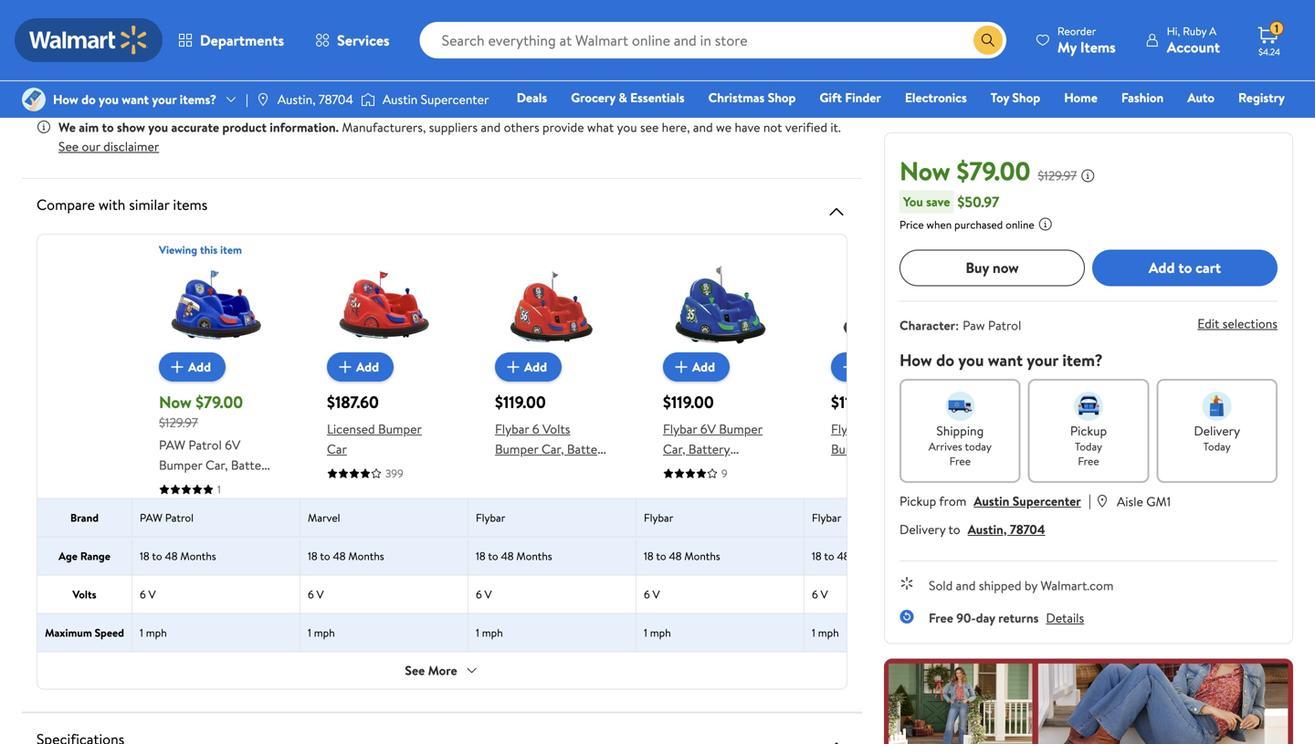 Task type: vqa. For each thing, say whether or not it's contained in the screenshot.
Lenovo within $619.00 LENOVO IDEAPAD 5 15.6" FHD IPS LAPTOP, AMD RYZ
no



Task type: describe. For each thing, give the bounding box(es) containing it.
1 mph for fifth the 1 mph cell from the left
[[812, 625, 839, 641]]

electronics
[[905, 89, 967, 106]]

0 horizontal spatial fully
[[172, 70, 196, 88]]

online
[[1006, 217, 1035, 232]]

1 18 to 48 months cell from the left
[[132, 538, 301, 575]]

5 18 to 48 months cell from the left
[[805, 538, 973, 575]]

today for delivery
[[1204, 439, 1231, 454]]

flybar,
[[175, 517, 212, 534]]

paw inside 'now $79.00 $129.97 paw patrol 6v bumper car, battery powered, electric ride on for children by flybar, includes charger'
[[159, 436, 185, 454]]

4 months from the left
[[685, 548, 720, 564]]

your for how do you want your item?
[[1027, 349, 1059, 372]]

on, for $119.00 flybar 6 volts bumper car, battery powered ride on, fun led lights includes, charger, ages 1.5- 4 years, for boys and girls, pink
[[911, 460, 928, 478]]

ride inside $119.00 flybar 6v bumper car, battery powered ride on, fun led lights, includes charger, blue
[[715, 460, 740, 478]]

1 horizontal spatial by
[[1025, 577, 1038, 594]]

years, inside $119.00 flybar 6 volts bumper car, battery powered ride on, fun led lights, includes charger, ages 1.5 to 4 years, red
[[568, 521, 600, 538]]

3 18 from the left
[[476, 548, 486, 564]]

verified
[[785, 118, 828, 136]]

buy now button
[[900, 250, 1085, 286]]

one
[[1145, 114, 1173, 132]]

sold
[[929, 577, 953, 594]]

to-
[[218, 22, 235, 40]]

bumper inside $119.00 flybar 6 volts bumper car, battery powered ride on, fun led lights includes, charger, ages 1.5- 4 years, for boys and girls, pink
[[831, 440, 875, 458]]

other
[[174, 86, 208, 104]]

viewing
[[159, 242, 197, 258]]

3 add to cart image from the left
[[502, 356, 524, 378]]

edit selections button
[[1198, 315, 1278, 333]]

add for flybar
[[692, 358, 715, 376]]

add for $79.00
[[188, 358, 211, 376]]

3 18 to 48 months from the left
[[476, 548, 552, 564]]

v for 5th the 6 v "cell" from the right
[[149, 587, 156, 602]]

volts inside row header
[[73, 587, 96, 602]]

fun for $119.00 flybar 6 volts bumper car, battery powered ride on, fun led lights includes, charger, ages 1.5- 4 years, for boys and girls, pink
[[831, 480, 852, 498]]

0 vertical spatial austin,
[[278, 90, 316, 108]]

on inside 'now $79.00 $129.97 paw patrol 6v bumper car, battery powered, electric ride on for children by flybar, includes charger'
[[187, 496, 201, 514]]

car, inside $119.00 flybar 6 volts bumper car, battery powered ride on, fun led lights, includes charger, ages 1.5 to 4 years, red
[[542, 440, 564, 458]]

volts for $119.00 flybar 6 volts bumper car, battery powered ride on, fun led lights, includes charger, ages 1.5 to 4 years, red
[[543, 420, 570, 438]]

headlights,
[[216, 38, 275, 56]]

and left 120v
[[286, 54, 306, 72]]

fashion link
[[1113, 88, 1172, 107]]

9
[[722, 466, 728, 481]]

lights
[[881, 480, 914, 498]]

$119.00 for $119.00 flybar 6v bumper car, battery powered ride on, fun led lights, includes charger, blue
[[663, 391, 714, 414]]

paw patrol
[[140, 510, 194, 526]]

austin supercenter
[[383, 90, 489, 108]]

gift finder link
[[812, 88, 890, 107]]

use
[[235, 22, 253, 40]]

now for now $79.00 $129.97 paw patrol 6v bumper car, battery powered, electric ride on for children by flybar, includes charger
[[159, 391, 192, 414]]

today inside shipping arrives today free
[[965, 439, 992, 454]]

ages for $119.00 flybar 6 volts bumper car, battery powered ride on, fun led lights, includes charger, ages 1.5 to 4 years, red
[[495, 521, 522, 538]]

bumper inside made for safety: features an adjustable seat belt, 1 mph max speed, and anti flat tires dual joystick controls: easy-to-use dual joysticks for spinning 360 degrees and steering the ride on baby bumper car design: decorative stickers, headlights, taillights, and your own racer flag power: includes 6v rechargeable battery and 120v wall charger. power up the fun whenever you want. charge fully before use. assembly: vehicle is fully assembled. attach the bumper, charge/connect the battery and go flybar bumper cars: other colors and characters may be available. look for them today
[[96, 86, 139, 104]]

you down paw
[[959, 349, 984, 372]]

auto
[[1188, 89, 1215, 106]]

assembly:
[[58, 70, 115, 88]]

details
[[1046, 609, 1084, 627]]

easy-
[[189, 22, 218, 40]]

age
[[59, 548, 78, 564]]

departments
[[200, 30, 284, 50]]

and left others
[[481, 118, 501, 136]]

marvel
[[308, 510, 340, 526]]

5 months from the left
[[853, 548, 888, 564]]

free inside shipping arrives today free
[[950, 453, 971, 469]]

row containing brand
[[37, 498, 1315, 537]]

purchased
[[955, 217, 1003, 232]]

6 inside $119.00 flybar 6 volts bumper car, battery powered ride on, fun led lights, includes charger, ages 1.5 to 4 years, red
[[532, 420, 539, 438]]

1 flybar cell from the left
[[469, 499, 637, 537]]

hi,
[[1167, 23, 1180, 39]]

ride inside 'now $79.00 $129.97 paw patrol 6v bumper car, battery powered, electric ride on for children by flybar, includes charger'
[[159, 496, 184, 514]]

max
[[373, 6, 396, 24]]

3 48 from the left
[[501, 548, 514, 564]]

4 inside $119.00 flybar 6 volts bumper car, battery powered ride on, fun led lights includes, charger, ages 1.5- 4 years, for boys and girls, pink
[[883, 521, 891, 538]]

toy shop link
[[983, 88, 1049, 107]]

volts row header
[[37, 576, 132, 613]]

racer
[[408, 38, 436, 56]]

flybar inside made for safety: features an adjustable seat belt, 1 mph max speed, and anti flat tires dual joystick controls: easy-to-use dual joysticks for spinning 360 degrees and steering the ride on baby bumper car design: decorative stickers, headlights, taillights, and your own racer flag power: includes 6v rechargeable battery and 120v wall charger. power up the fun whenever you want. charge fully before use. assembly: vehicle is fully assembled. attach the bumper, charge/connect the battery and go flybar bumper cars: other colors and characters may be available. look for them today
[[58, 86, 93, 104]]

gift
[[820, 89, 842, 106]]

includes inside $119.00 flybar 6 volts bumper car, battery powered ride on, fun led lights, includes charger, ages 1.5 to 4 years, red
[[495, 501, 540, 518]]

360
[[401, 22, 422, 40]]

now
[[993, 258, 1019, 278]]

mph for fourth the 1 mph cell
[[650, 625, 671, 641]]

1 18 to 48 months from the left
[[140, 548, 216, 564]]

items
[[173, 195, 208, 215]]

fun for $119.00 flybar 6 volts bumper car, battery powered ride on, fun led lights, includes charger, ages 1.5 to 4 years, red
[[495, 480, 515, 498]]

adjustable
[[223, 6, 278, 24]]

1 vertical spatial |
[[1089, 490, 1092, 510]]

want.
[[588, 54, 617, 72]]

maximum
[[45, 625, 92, 641]]

licensed bumper car image
[[337, 258, 432, 353]]

see
[[640, 118, 659, 136]]

includes inside 'now $79.00 $129.97 paw patrol 6v bumper car, battery powered, electric ride on for children by flybar, includes charger'
[[215, 517, 260, 534]]

austin, 78704
[[278, 90, 353, 108]]

5 18 from the left
[[812, 548, 822, 564]]

today inside made for safety: features an adjustable seat belt, 1 mph max speed, and anti flat tires dual joystick controls: easy-to-use dual joysticks for spinning 360 degrees and steering the ride on baby bumper car design: decorative stickers, headlights, taillights, and your own racer flag power: includes 6v rechargeable battery and 120v wall charger. power up the fun whenever you want. charge fully before use. assembly: vehicle is fully assembled. attach the bumper, charge/connect the battery and go flybar bumper cars: other colors and characters may be available. look for them today
[[507, 86, 539, 104]]

bumper inside $119.00 flybar 6 volts bumper car, battery powered ride on, fun led lights, includes charger, ages 1.5 to 4 years, red
[[495, 440, 539, 458]]

mph for fifth the 1 mph cell from the left
[[818, 625, 839, 641]]

character : paw patrol
[[900, 316, 1022, 334]]

you right show
[[148, 118, 168, 136]]

specifications image
[[826, 736, 848, 744]]

3 18 to 48 months cell from the left
[[469, 538, 637, 575]]

details button
[[1046, 609, 1084, 627]]

you inside made for safety: features an adjustable seat belt, 1 mph max speed, and anti flat tires dual joystick controls: easy-to-use dual joysticks for spinning 360 degrees and steering the ride on baby bumper car design: decorative stickers, headlights, taillights, and your own racer flag power: includes 6v rechargeable battery and 120v wall charger. power up the fun whenever you want. charge fully before use. assembly: vehicle is fully assembled. attach the bumper, charge/connect the battery and go flybar bumper cars: other colors and characters may be available. look for them today
[[564, 54, 585, 72]]

free inside pickup today free
[[1078, 453, 1099, 469]]

for right look
[[456, 86, 473, 104]]

flybar inside $119.00 flybar 6v bumper car, battery powered ride on, fun led lights, includes charger, blue
[[663, 420, 697, 438]]

4 6 v cell from the left
[[637, 576, 805, 613]]

degrees
[[425, 22, 469, 40]]

for right belt,
[[332, 22, 349, 40]]

how for how do you want your items?
[[53, 90, 78, 108]]

and up the deals
[[527, 70, 547, 88]]

6 v for 5th the 6 v "cell" from the right
[[140, 587, 156, 602]]

0 vertical spatial $129.97
[[1038, 167, 1077, 185]]

add to cart image for $119.00
[[670, 356, 692, 378]]

pickup for pickup today free
[[1070, 422, 1107, 440]]

flybar inside $119.00 flybar 6 volts bumper car, battery powered ride on, fun led lights includes, charger, ages 1.5- 4 years, for boys and girls, pink
[[831, 420, 865, 438]]

4 inside $119.00 flybar 6 volts bumper car, battery powered ride on, fun led lights, includes charger, ages 1.5 to 4 years, red
[[557, 521, 565, 538]]

range
[[80, 548, 110, 564]]

mph for 5th the 1 mph cell from the right
[[146, 625, 167, 641]]

grocery
[[571, 89, 616, 106]]

learn more about strikethrough prices image
[[1081, 168, 1095, 183]]

charger, for $119.00 flybar 6 volts bumper car, battery powered ride on, fun led lights includes, charger, ages 1.5- 4 years, for boys and girls, pink
[[883, 501, 931, 518]]

paw patrol cell
[[132, 499, 301, 537]]

add button for $187.60
[[327, 353, 394, 382]]

powered,
[[159, 476, 210, 494]]

registry one debit
[[1145, 89, 1285, 132]]

home link
[[1056, 88, 1106, 107]]

see more
[[405, 662, 457, 680]]

flybar 6v bumper car, battery powered ride on, fun led lights, includes charger, blue image
[[673, 258, 768, 353]]

5 18 to 48 months from the left
[[812, 548, 888, 564]]

ride inside $119.00 flybar 6 volts bumper car, battery powered ride on, fun led lights includes, charger, ages 1.5- 4 years, for boys and girls, pink
[[883, 460, 908, 478]]

want for item?
[[988, 349, 1023, 372]]

5 6 v cell from the left
[[805, 576, 973, 613]]

fashion
[[1122, 89, 1164, 106]]

1 6 v cell from the left
[[132, 576, 301, 613]]

tires
[[506, 6, 530, 24]]

6v inside made for safety: features an adjustable seat belt, 1 mph max speed, and anti flat tires dual joystick controls: easy-to-use dual joysticks for spinning 360 degrees and steering the ride on baby bumper car design: decorative stickers, headlights, taillights, and your own racer flag power: includes 6v rechargeable battery and 120v wall charger. power up the fun whenever you want. charge fully before use. assembly: vehicle is fully assembled. attach the bumper, charge/connect the battery and go flybar bumper cars: other colors and characters may be available. look for them today
[[148, 54, 164, 72]]

patrol inside cell
[[165, 510, 194, 526]]

4 18 from the left
[[644, 548, 654, 564]]

charger
[[159, 537, 204, 554]]

add down flybar 6 volts bumper car, battery powered ride on, fun led lights, includes charger, ages 1.5 to 4 years, red image
[[524, 358, 547, 376]]

on,
[[743, 460, 763, 478]]

ages for $119.00 flybar 6 volts bumper car, battery powered ride on, fun led lights includes, charger, ages 1.5- 4 years, for boys and girls, pink
[[831, 521, 859, 538]]

when
[[927, 217, 952, 232]]

with
[[98, 195, 126, 215]]

1 vertical spatial 78704
[[1010, 520, 1046, 538]]

gm1
[[1147, 493, 1171, 510]]

flag
[[439, 38, 460, 56]]

aisle gm1
[[1117, 493, 1171, 510]]

buy now
[[966, 258, 1019, 278]]

powered for $119.00 flybar 6 volts bumper car, battery powered ride on, fun led lights, includes charger, ages 1.5 to 4 years, red
[[495, 460, 544, 478]]

for inside 'now $79.00 $129.97 paw patrol 6v bumper car, battery powered, electric ride on for children by flybar, includes charger'
[[204, 496, 220, 514]]

v for fourth the 6 v "cell" from left
[[653, 587, 660, 602]]

to inside 'button'
[[1179, 258, 1192, 278]]

add inside 'button'
[[1149, 258, 1175, 278]]

6 for 3rd the 6 v "cell" from right
[[476, 587, 482, 602]]

$187.60
[[327, 391, 379, 414]]

and left we
[[693, 118, 713, 136]]

decorative
[[103, 38, 164, 56]]

flybar 6 volts bumper car, battery powered ride on, fun led lights includes, charger, ages 1.5- 4 years, for boys and girls, pink image
[[841, 258, 936, 353]]

intent image for delivery image
[[1203, 392, 1232, 421]]

flybar inside $119.00 flybar 6 volts bumper car, battery powered ride on, fun led lights, includes charger, ages 1.5 to 4 years, red
[[495, 420, 529, 438]]

v for second the 6 v "cell" from left
[[317, 587, 324, 602]]

2 flybar cell from the left
[[637, 499, 805, 537]]

girls,
[[884, 541, 912, 559]]

controls:
[[134, 22, 185, 40]]

intent image for shipping image
[[946, 392, 975, 421]]

includes inside made for safety: features an adjustable seat belt, 1 mph max speed, and anti flat tires dual joystick controls: easy-to-use dual joysticks for spinning 360 degrees and steering the ride on baby bumper car design: decorative stickers, headlights, taillights, and your own racer flag power: includes 6v rechargeable battery and 120v wall charger. power up the fun whenever you want. charge fully before use. assembly: vehicle is fully assembled. attach the bumper, charge/connect the battery and go flybar bumper cars: other colors and characters may be available. look for them today
[[100, 54, 145, 72]]

free 90-day returns details
[[929, 609, 1084, 627]]

shop for christmas shop
[[768, 89, 796, 106]]

have
[[735, 118, 760, 136]]

christmas
[[709, 89, 765, 106]]

ruby
[[1183, 23, 1207, 39]]

charger.
[[363, 54, 408, 72]]

christmas shop
[[709, 89, 796, 106]]

deals link
[[509, 88, 556, 107]]

$50.97
[[958, 192, 1000, 212]]

years, inside $119.00 flybar 6 volts bumper car, battery powered ride on, fun led lights includes, charger, ages 1.5- 4 years, for boys and girls, pink
[[894, 521, 926, 538]]

6v inside 'now $79.00 $129.97 paw patrol 6v bumper car, battery powered, electric ride on for children by flybar, includes charger'
[[225, 436, 240, 454]]

6 for 5th the 6 v "cell" from the right
[[140, 587, 146, 602]]

battery inside $119.00 flybar 6 volts bumper car, battery powered ride on, fun led lights includes, charger, ages 1.5- 4 years, for boys and girls, pink
[[903, 440, 945, 458]]

flybar 6 volts bumper car, battery powered ride on, fun led lights, includes charger, ages 1.5 to 4 years, red image
[[505, 258, 600, 353]]

shipped
[[979, 577, 1022, 594]]

2 18 from the left
[[308, 548, 318, 564]]

2 18 to 48 months cell from the left
[[301, 538, 469, 575]]

austin supercenter button
[[974, 492, 1081, 510]]

maximum speed row header
[[37, 614, 132, 652]]

battery inside 'now $79.00 $129.97 paw patrol 6v bumper car, battery powered, electric ride on for children by flybar, includes charger'
[[231, 456, 272, 474]]

fun inside $119.00 flybar 6v bumper car, battery powered ride on, fun led lights, includes charger, blue
[[663, 480, 684, 498]]

search icon image
[[981, 33, 996, 48]]

and inside $119.00 flybar 6 volts bumper car, battery powered ride on, fun led lights includes, charger, ages 1.5- 4 years, for boys and girls, pink
[[861, 541, 881, 559]]

4 18 to 48 months from the left
[[644, 548, 720, 564]]

you save $50.97
[[903, 192, 1000, 212]]

rechargeable
[[167, 54, 239, 72]]

led for $119.00 flybar 6 volts bumper car, battery powered ride on, fun led lights, includes charger, ages 1.5 to 4 years, red
[[519, 480, 542, 498]]

5 1 mph cell from the left
[[805, 614, 973, 652]]

here,
[[662, 118, 690, 136]]

selections
[[1223, 315, 1278, 333]]

boys
[[831, 541, 858, 559]]

0 vertical spatial supercenter
[[421, 90, 489, 108]]

today for pickup
[[1075, 439, 1103, 454]]

add to cart button
[[1093, 250, 1278, 286]]

design:
[[58, 38, 100, 56]]

walmart image
[[29, 26, 148, 55]]

belt,
[[307, 6, 332, 24]]

3 6 v cell from the left
[[469, 576, 637, 613]]

$119.00 for $119.00 flybar 6 volts bumper car, battery powered ride on, fun led lights includes, charger, ages 1.5- 4 years, for boys and girls, pink
[[831, 391, 882, 414]]

$4.24
[[1259, 46, 1281, 58]]

$119.00 flybar 6v bumper car, battery powered ride on, fun led lights, includes charger, blue
[[663, 391, 763, 538]]

pickup for pickup from austin supercenter |
[[900, 492, 937, 510]]



Task type: locate. For each thing, give the bounding box(es) containing it.
you down assembly:
[[99, 90, 119, 108]]

patrol right paw
[[988, 316, 1022, 334]]

1 horizontal spatial now
[[900, 153, 951, 189]]

4 add to cart image from the left
[[670, 356, 692, 378]]

want
[[122, 90, 149, 108], [988, 349, 1023, 372]]

ages inside $119.00 flybar 6 volts bumper car, battery powered ride on, fun led lights includes, charger, ages 1.5- 4 years, for boys and girls, pink
[[831, 521, 859, 538]]

lights, inside $119.00 flybar 6v bumper car, battery powered ride on, fun led lights, includes charger, blue
[[713, 480, 749, 498]]

1 horizontal spatial see
[[405, 662, 425, 680]]

6 v cell down blue
[[637, 576, 805, 613]]

today
[[1075, 439, 1103, 454], [1204, 439, 1231, 454]]

how do you want your items?
[[53, 90, 216, 108]]

shop inside christmas shop link
[[768, 89, 796, 106]]

delivery for to
[[900, 520, 946, 538]]

0 horizontal spatial your
[[152, 90, 177, 108]]

supercenter up austin, 78704 button
[[1013, 492, 1081, 510]]

0 vertical spatial want
[[122, 90, 149, 108]]

shipping arrives today free
[[929, 422, 992, 469]]

includes inside $119.00 flybar 6v bumper car, battery powered ride on, fun led lights, includes charger, blue
[[663, 501, 709, 518]]

charger, inside $119.00 flybar 6 volts bumper car, battery powered ride on, fun led lights, includes charger, ages 1.5 to 4 years, red
[[544, 501, 591, 518]]

assembled.
[[199, 70, 259, 88]]

$79.00 for now $79.00 $129.97 paw patrol 6v bumper car, battery powered, electric ride on for children by flybar, includes charger
[[196, 391, 243, 414]]

add down paw patrol 6v bumper car, battery powered, electric ride on for children by flybar, includes charger image
[[188, 358, 211, 376]]

1 mph for 2nd the 1 mph cell from left
[[308, 625, 335, 641]]

add button
[[159, 353, 226, 382], [327, 353, 394, 382], [495, 353, 562, 382], [663, 353, 730, 382]]

now inside 'now $79.00 $129.97 paw patrol 6v bumper car, battery powered, electric ride on for children by flybar, includes charger'
[[159, 391, 192, 414]]

$79.00 up $50.97
[[957, 153, 1031, 189]]

$79.00 up electric
[[196, 391, 243, 414]]

the
[[544, 22, 562, 40], [465, 54, 483, 72], [302, 70, 320, 88], [462, 70, 481, 88]]

1 mph cell
[[132, 614, 301, 652], [301, 614, 469, 652], [469, 614, 637, 652], [637, 614, 805, 652], [805, 614, 973, 652]]

6 v for fourth the 6 v "cell" from left
[[644, 587, 660, 602]]

add button inside $187.60 group
[[327, 353, 394, 382]]

1 48 from the left
[[165, 548, 178, 564]]

1 vertical spatial patrol
[[189, 436, 222, 454]]

2 horizontal spatial fun
[[831, 480, 852, 498]]

and up bumper,
[[331, 38, 351, 56]]

0 horizontal spatial ages
[[495, 521, 522, 538]]

to
[[102, 118, 114, 136], [1179, 258, 1192, 278], [949, 520, 961, 538], [542, 521, 554, 538], [152, 548, 162, 564], [320, 548, 330, 564], [488, 548, 498, 564], [656, 548, 666, 564], [824, 548, 835, 564]]

0 vertical spatial today
[[507, 86, 539, 104]]

1 vertical spatial see
[[405, 662, 425, 680]]

today down intent image for pickup
[[1075, 439, 1103, 454]]

charger, for $119.00 flybar 6 volts bumper car, battery powered ride on, fun led lights, includes charger, ages 1.5 to 4 years, red
[[544, 501, 591, 518]]

1
[[335, 6, 339, 24], [1275, 21, 1279, 36], [217, 482, 221, 497], [140, 625, 143, 641], [308, 625, 311, 641], [476, 625, 479, 641], [644, 625, 648, 641], [812, 625, 816, 641]]

3 row from the top
[[37, 537, 1315, 575]]

fun up the red
[[495, 480, 515, 498]]

mph for third the 1 mph cell from right
[[482, 625, 503, 641]]

$187.60 group
[[327, 258, 442, 486]]

and right sold
[[956, 577, 976, 594]]

bumper up includes,
[[831, 440, 875, 458]]

1 mph for 5th the 1 mph cell from the right
[[140, 625, 167, 641]]

battery inside $119.00 flybar 6 volts bumper car, battery powered ride on, fun led lights, includes charger, ages 1.5 to 4 years, red
[[567, 440, 609, 458]]

car, inside 'now $79.00 $129.97 paw patrol 6v bumper car, battery powered, electric ride on for children by flybar, includes charger'
[[205, 456, 228, 474]]

patrol up charger
[[165, 510, 194, 526]]

see left 'more'
[[405, 662, 425, 680]]

1 vertical spatial $79.00
[[196, 391, 243, 414]]

now $79.00 group
[[159, 258, 274, 554]]

1 vertical spatial $129.97
[[159, 414, 198, 432]]

3 charger, from the left
[[883, 501, 931, 518]]

includes up blue
[[663, 501, 709, 518]]

0 horizontal spatial $119.00 group
[[495, 258, 610, 559]]

$129.97 up powered,
[[159, 414, 198, 432]]

bumper up powered,
[[159, 456, 202, 474]]

$119.00 inside $119.00 flybar 6v bumper car, battery powered ride on, fun led lights, includes charger, blue
[[663, 391, 714, 414]]

6 v cell down the red
[[469, 576, 637, 613]]

row containing maximum speed
[[37, 613, 1315, 652]]

6 v for 1st the 6 v "cell" from right
[[812, 587, 828, 602]]

walmart.com
[[1041, 577, 1114, 594]]

2 powered from the left
[[663, 460, 712, 478]]

you
[[903, 193, 923, 210]]

1 add button from the left
[[159, 353, 226, 382]]

do for how do you want your item?
[[936, 349, 955, 372]]

1 vertical spatial supercenter
[[1013, 492, 1081, 510]]

see our disclaimer button
[[58, 137, 159, 155]]

0 horizontal spatial charger,
[[544, 501, 591, 518]]

3 mph from the left
[[482, 625, 503, 641]]

bumper inside $187.60 licensed bumper car
[[378, 420, 422, 438]]

add inside $187.60 group
[[356, 358, 379, 376]]

1 inside now $79.00 group
[[217, 482, 221, 497]]

bumper up 399
[[378, 420, 422, 438]]

0 horizontal spatial $129.97
[[159, 414, 198, 432]]

car,
[[542, 440, 564, 458], [663, 440, 686, 458], [878, 440, 900, 458], [205, 456, 228, 474]]

4 row from the top
[[37, 575, 1315, 613]]

6 v cell down the marvel 'cell'
[[301, 576, 469, 613]]

ages inside $119.00 flybar 6 volts bumper car, battery powered ride on, fun led lights, includes charger, ages 1.5 to 4 years, red
[[495, 521, 522, 538]]

led up includes,
[[855, 480, 878, 498]]

0 vertical spatial see
[[58, 137, 79, 155]]

to inside $119.00 flybar 6 volts bumper car, battery powered ride on, fun led lights, includes charger, ages 1.5 to 4 years, red
[[542, 521, 554, 538]]

1 horizontal spatial 78704
[[1010, 520, 1046, 538]]

18 to 48 months down blue
[[644, 548, 720, 564]]

1 mph from the left
[[146, 625, 167, 641]]

0 horizontal spatial on,
[[575, 460, 592, 478]]

volts for $119.00 flybar 6 volts bumper car, battery powered ride on, fun led lights includes, charger, ages 1.5- 4 years, for boys and girls, pink
[[879, 420, 907, 438]]

flybar cell
[[469, 499, 637, 537], [637, 499, 805, 537], [805, 499, 973, 537]]

$79.00 for now $79.00
[[957, 153, 1031, 189]]

2 on, from the left
[[911, 460, 928, 478]]

2 shop from the left
[[1013, 89, 1041, 106]]

on, inside $119.00 flybar 6 volts bumper car, battery powered ride on, fun led lights, includes charger, ages 1.5 to 4 years, red
[[575, 460, 592, 478]]

1 horizontal spatial fully
[[663, 54, 687, 72]]

supercenter
[[421, 90, 489, 108], [1013, 492, 1081, 510]]

see inside we aim to show you accurate product information. manufacturers, suppliers and others provide what you see here, and we have not verified it. see our disclaimer
[[58, 137, 79, 155]]

6 for fourth the 6 v "cell" from left
[[644, 587, 650, 602]]

delivery for today
[[1194, 422, 1240, 440]]

1 horizontal spatial on
[[590, 22, 604, 40]]

years, right "1.5"
[[568, 521, 600, 538]]

essentials
[[630, 89, 685, 106]]

2 1 mph from the left
[[308, 625, 335, 641]]

18 to 48 months cell
[[132, 538, 301, 575], [301, 538, 469, 575], [469, 538, 637, 575], [637, 538, 805, 575], [805, 538, 973, 575]]

compare with similar items image
[[826, 201, 848, 223]]

months down flybar,
[[180, 548, 216, 564]]

2 4 from the left
[[883, 521, 891, 538]]

1.5-
[[862, 521, 880, 538]]

fun up blue
[[663, 480, 684, 498]]

1 mph for fourth the 1 mph cell
[[644, 625, 671, 641]]

1 horizontal spatial $129.97
[[1038, 167, 1077, 185]]

for up pink
[[929, 521, 946, 538]]

row containing now $79.00
[[37, 242, 1315, 559]]

6 v for 3rd the 6 v "cell" from right
[[476, 587, 492, 602]]

18 to 48 months down 1.5-
[[812, 548, 888, 564]]

0 vertical spatial by
[[159, 517, 172, 534]]

0 horizontal spatial austin,
[[278, 90, 316, 108]]

pickup down intent image for pickup
[[1070, 422, 1107, 440]]

0 vertical spatial 78704
[[319, 90, 353, 108]]

from
[[939, 492, 967, 510]]

2 1 mph cell from the left
[[301, 614, 469, 652]]

1 horizontal spatial austin
[[974, 492, 1010, 510]]

grocery & essentials link
[[563, 88, 693, 107]]

1 vertical spatial today
[[965, 439, 992, 454]]

1 vertical spatial austin,
[[968, 520, 1007, 538]]

Walmart Site-Wide search field
[[420, 22, 1006, 58]]

led inside $119.00 flybar 6 volts bumper car, battery powered ride on, fun led lights includes, charger, ages 1.5- 4 years, for boys and girls, pink
[[855, 480, 878, 498]]

charge
[[620, 54, 660, 72]]

volts inside $119.00 flybar 6 volts bumper car, battery powered ride on, fun led lights includes, charger, ages 1.5- 4 years, for boys and girls, pink
[[879, 420, 907, 438]]

0 horizontal spatial $79.00
[[196, 391, 243, 414]]

0 horizontal spatial today
[[507, 86, 539, 104]]

add to cart image up $187.60 on the left bottom of the page
[[334, 356, 356, 378]]

day
[[976, 609, 995, 627]]

do for how do you want your items?
[[81, 90, 96, 108]]

2 6 v from the left
[[308, 587, 324, 602]]

today up others
[[507, 86, 539, 104]]

0 vertical spatial do
[[81, 90, 96, 108]]

led for $119.00 flybar 6 volts bumper car, battery powered ride on, fun led lights includes, charger, ages 1.5- 4 years, for boys and girls, pink
[[855, 480, 878, 498]]

1 4 from the left
[[557, 521, 565, 538]]

fully right the is
[[172, 70, 196, 88]]

you left want.
[[564, 54, 585, 72]]

flybar cell up the red
[[469, 499, 637, 537]]

18
[[140, 548, 149, 564], [308, 548, 318, 564], [476, 548, 486, 564], [644, 548, 654, 564], [812, 548, 822, 564]]

1 years, from the left
[[568, 521, 600, 538]]

1 horizontal spatial charger,
[[712, 501, 759, 518]]

3 v from the left
[[485, 587, 492, 602]]

legal information image
[[1038, 217, 1053, 231]]

months down blue
[[685, 548, 720, 564]]

6 v cell down charger
[[132, 576, 301, 613]]

1 vertical spatial paw
[[140, 510, 162, 526]]

4 1 mph cell from the left
[[637, 614, 805, 652]]

1 inside made for safety: features an adjustable seat belt, 1 mph max speed, and anti flat tires dual joystick controls: easy-to-use dual joysticks for spinning 360 degrees and steering the ride on baby bumper car design: decorative stickers, headlights, taillights, and your own racer flag power: includes 6v rechargeable battery and 120v wall charger. power up the fun whenever you want. charge fully before use. assembly: vehicle is fully assembled. attach the bumper, charge/connect the battery and go flybar bumper cars: other colors and characters may be available. look for them today
[[335, 6, 339, 24]]

1 horizontal spatial led
[[687, 480, 710, 498]]

toy
[[991, 89, 1009, 106]]

marvel cell
[[301, 499, 469, 537]]

delivery down 'intent image for delivery'
[[1194, 422, 1240, 440]]

5 48 from the left
[[837, 548, 850, 564]]

3 $119.00 group from the left
[[831, 258, 946, 559]]

6 v cell down girls,
[[805, 576, 973, 613]]

 image
[[22, 88, 46, 111]]

0 horizontal spatial want
[[122, 90, 149, 108]]

0 horizontal spatial by
[[159, 517, 172, 534]]

add to cart image inside now $79.00 group
[[166, 356, 188, 378]]

3 $119.00 from the left
[[831, 391, 882, 414]]

powered
[[495, 460, 544, 478], [663, 460, 712, 478], [831, 460, 880, 478]]

1 horizontal spatial today
[[1204, 439, 1231, 454]]

0 horizontal spatial volts
[[73, 587, 96, 602]]

your for how do you want your items?
[[152, 90, 177, 108]]

v for 3rd the 6 v "cell" from right
[[485, 587, 492, 602]]

6 v for second the 6 v "cell" from left
[[308, 587, 324, 602]]

0 vertical spatial on
[[590, 22, 604, 40]]

information.
[[270, 118, 339, 136]]

1 mph for third the 1 mph cell from right
[[476, 625, 503, 641]]

1 today from the left
[[1075, 439, 1103, 454]]

1 months from the left
[[180, 548, 216, 564]]

patrol inside 'now $79.00 $129.97 paw patrol 6v bumper car, battery powered, electric ride on for children by flybar, includes charger'
[[189, 436, 222, 454]]

a
[[1210, 23, 1217, 39]]

how do you want your item?
[[900, 349, 1103, 372]]

want for items?
[[122, 90, 149, 108]]

2 $119.00 group from the left
[[663, 258, 778, 538]]

2 led from the left
[[687, 480, 710, 498]]

6 inside $119.00 flybar 6 volts bumper car, battery powered ride on, fun led lights includes, charger, ages 1.5- 4 years, for boys and girls, pink
[[869, 420, 876, 438]]

1 horizontal spatial ages
[[831, 521, 859, 538]]

6 v cell
[[132, 576, 301, 613], [301, 576, 469, 613], [469, 576, 637, 613], [637, 576, 805, 613], [805, 576, 973, 613]]

1 vertical spatial how
[[900, 349, 932, 372]]

2 horizontal spatial 6v
[[700, 420, 716, 438]]

now up powered,
[[159, 391, 192, 414]]

on inside made for safety: features an adjustable seat belt, 1 mph max speed, and anti flat tires dual joystick controls: easy-to-use dual joysticks for spinning 360 degrees and steering the ride on baby bumper car design: decorative stickers, headlights, taillights, and your own racer flag power: includes 6v rechargeable battery and 120v wall charger. power up the fun whenever you want. charge fully before use. assembly: vehicle is fully assembled. attach the bumper, charge/connect the battery and go flybar bumper cars: other colors and characters may be available. look for them today
[[590, 22, 604, 40]]

services button
[[300, 18, 405, 62]]

age range
[[59, 548, 110, 564]]

0 horizontal spatial years,
[[568, 521, 600, 538]]

add to cart image inside $187.60 group
[[334, 356, 356, 378]]

add to cart image down paw patrol 6v bumper car, battery powered, electric ride on for children by flybar, includes charger image
[[166, 356, 188, 378]]

90-
[[957, 609, 976, 627]]

0 horizontal spatial on
[[187, 496, 201, 514]]

do down character : paw patrol on the top right of page
[[936, 349, 955, 372]]

1 $119.00 from the left
[[495, 391, 546, 414]]

and left the anti
[[438, 6, 458, 24]]

6
[[532, 420, 539, 438], [869, 420, 876, 438], [140, 587, 146, 602], [308, 587, 314, 602], [476, 587, 482, 602], [644, 587, 650, 602], [812, 587, 818, 602]]

powered inside $119.00 flybar 6v bumper car, battery powered ride on, fun led lights, includes charger, blue
[[663, 460, 712, 478]]

includes down children
[[215, 517, 260, 534]]

2 lights, from the left
[[713, 480, 749, 498]]

2 horizontal spatial powered
[[831, 460, 880, 478]]

on, for $119.00 flybar 6 volts bumper car, battery powered ride on, fun led lights, includes charger, ages 1.5 to 4 years, red
[[575, 460, 592, 478]]

0 horizontal spatial supercenter
[[421, 90, 489, 108]]

supercenter inside pickup from austin supercenter |
[[1013, 492, 1081, 510]]

1 18 from the left
[[140, 548, 149, 564]]

$119.00 group
[[495, 258, 610, 559], [663, 258, 778, 538], [831, 258, 946, 559]]

0 horizontal spatial do
[[81, 90, 96, 108]]

on right ride
[[590, 22, 604, 40]]

4 6 v from the left
[[644, 587, 660, 602]]

blue
[[663, 521, 688, 538]]

fun up includes,
[[831, 480, 852, 498]]

Search search field
[[420, 22, 1006, 58]]

car
[[327, 440, 347, 458]]

years, up girls,
[[894, 521, 926, 538]]

0 horizontal spatial see
[[58, 137, 79, 155]]

charger, inside $119.00 flybar 6v bumper car, battery powered ride on, fun led lights, includes charger, blue
[[712, 501, 759, 518]]

0 vertical spatial |
[[246, 90, 248, 108]]

0 vertical spatial patrol
[[988, 316, 1022, 334]]

others
[[504, 118, 540, 136]]

use.
[[730, 54, 751, 72]]

pink
[[915, 541, 939, 559]]

3 led from the left
[[855, 480, 878, 498]]

1 powered from the left
[[495, 460, 544, 478]]

fun inside $119.00 flybar 6 volts bumper car, battery powered ride on, fun led lights, includes charger, ages 1.5 to 4 years, red
[[495, 480, 515, 498]]

we
[[58, 118, 76, 136]]

today right arrives on the bottom right of page
[[965, 439, 992, 454]]

pickup from austin supercenter |
[[900, 490, 1092, 510]]

car, inside $119.00 flybar 6v bumper car, battery powered ride on, fun led lights, includes charger, blue
[[663, 440, 686, 458]]

add inside now $79.00 group
[[188, 358, 211, 376]]

0 vertical spatial pickup
[[1070, 422, 1107, 440]]

today inside pickup today free
[[1075, 439, 1103, 454]]

austin inside pickup from austin supercenter |
[[974, 492, 1010, 510]]

ages up the red
[[495, 521, 522, 538]]

1 horizontal spatial $119.00
[[663, 391, 714, 414]]

austin, down pickup from austin supercenter |
[[968, 520, 1007, 538]]

4 18 to 48 months cell from the left
[[637, 538, 805, 575]]

6v inside $119.00 flybar 6v bumper car, battery powered ride on, fun led lights, includes charger, blue
[[700, 420, 716, 438]]

suppliers
[[429, 118, 478, 136]]

edit
[[1198, 315, 1220, 333]]

austin, down the attach
[[278, 90, 316, 108]]

volts inside $119.00 flybar 6 volts bumper car, battery powered ride on, fun led lights, includes charger, ages 1.5 to 4 years, red
[[543, 420, 570, 438]]

5 v from the left
[[821, 587, 828, 602]]

1 horizontal spatial your
[[354, 38, 379, 56]]

price
[[900, 217, 924, 232]]

austin down the charge/connect
[[383, 90, 418, 108]]

mph for 2nd the 1 mph cell from left
[[314, 625, 335, 641]]

now for now $79.00
[[900, 153, 951, 189]]

1 1 mph from the left
[[140, 625, 167, 641]]

0 vertical spatial paw
[[159, 436, 185, 454]]

powered inside $119.00 flybar 6 volts bumper car, battery powered ride on, fun led lights, includes charger, ages 1.5 to 4 years, red
[[495, 460, 544, 478]]

spinning
[[352, 22, 397, 40]]

delivery today
[[1194, 422, 1240, 454]]

paw up powered,
[[159, 436, 185, 454]]

0 horizontal spatial 6v
[[148, 54, 164, 72]]

2 horizontal spatial volts
[[879, 420, 907, 438]]

v for 1st the 6 v "cell" from right
[[821, 587, 828, 602]]

1 on, from the left
[[575, 460, 592, 478]]

how down character in the right top of the page
[[900, 349, 932, 372]]

we
[[716, 118, 732, 136]]

today inside delivery today
[[1204, 439, 1231, 454]]

intent image for pickup image
[[1074, 392, 1103, 421]]

4 48 from the left
[[669, 548, 682, 564]]

flybar cell down lights
[[805, 499, 973, 537]]

0 vertical spatial austin
[[383, 90, 418, 108]]

patrol up powered,
[[189, 436, 222, 454]]

3 1 mph cell from the left
[[469, 614, 637, 652]]

1 vertical spatial now
[[159, 391, 192, 414]]

may
[[332, 86, 354, 104]]

2 18 to 48 months from the left
[[308, 548, 384, 564]]

want down character : paw patrol on the top right of page
[[988, 349, 1023, 372]]

electric
[[214, 476, 256, 494]]

brand row header
[[37, 499, 132, 537]]

ages up boys at bottom
[[831, 521, 859, 538]]

shipping
[[937, 422, 984, 440]]

shop up not at the right top
[[768, 89, 796, 106]]

bumper inside 'now $79.00 $129.97 paw patrol 6v bumper car, battery powered, electric ride on for children by flybar, includes charger'
[[159, 456, 202, 474]]

4 v from the left
[[653, 587, 660, 602]]

| right colors
[[246, 90, 248, 108]]

car
[[682, 22, 699, 40]]

$129.97 inside 'now $79.00 $129.97 paw patrol 6v bumper car, battery powered, electric ride on for children by flybar, includes charger'
[[159, 414, 198, 432]]

maximum speed
[[45, 625, 124, 641]]

paw
[[963, 316, 985, 334]]

6 for 1st the 6 v "cell" from right
[[812, 587, 818, 602]]

now $79.00 $129.97 paw patrol 6v bumper car, battery powered, electric ride on for children by flybar, includes charger
[[159, 391, 272, 554]]

flybar
[[58, 86, 93, 104], [495, 420, 529, 438], [663, 420, 697, 438], [831, 420, 865, 438], [476, 510, 505, 526], [644, 510, 674, 526], [812, 510, 842, 526]]

row containing age range
[[37, 537, 1315, 575]]

0 vertical spatial delivery
[[1194, 422, 1240, 440]]

add down flybar 6v bumper car, battery powered ride on, fun led lights, includes charger, blue image
[[692, 358, 715, 376]]

disclaimer
[[103, 137, 159, 155]]

0 horizontal spatial battery
[[242, 54, 283, 72]]

1 horizontal spatial volts
[[543, 420, 570, 438]]

battery up the deals
[[484, 70, 524, 88]]

charger, inside $119.00 flybar 6 volts bumper car, battery powered ride on, fun led lights includes, charger, ages 1.5- 4 years, for boys and girls, pink
[[883, 501, 931, 518]]

1 vertical spatial your
[[152, 90, 177, 108]]

now up you
[[900, 153, 951, 189]]

features
[[156, 6, 204, 24]]

manufacturers,
[[342, 118, 426, 136]]

1 horizontal spatial supercenter
[[1013, 492, 1081, 510]]

0 vertical spatial now
[[900, 153, 951, 189]]

 image right may
[[361, 90, 375, 109]]

5 row from the top
[[37, 613, 1315, 652]]

2 horizontal spatial your
[[1027, 349, 1059, 372]]

5 6 v from the left
[[812, 587, 828, 602]]

lights, inside $119.00 flybar 6 volts bumper car, battery powered ride on, fun led lights, includes charger, ages 1.5 to 4 years, red
[[545, 480, 581, 498]]

2 add button from the left
[[327, 353, 394, 382]]

see inside button
[[405, 662, 425, 680]]

by right shipped in the bottom right of the page
[[1025, 577, 1038, 594]]

ride inside $119.00 flybar 6 volts bumper car, battery powered ride on, fun led lights, includes charger, ages 1.5 to 4 years, red
[[547, 460, 571, 478]]

0 horizontal spatial now
[[159, 391, 192, 414]]

row
[[37, 242, 1315, 559], [37, 498, 1315, 537], [37, 537, 1315, 575], [37, 575, 1315, 613], [37, 613, 1315, 652]]

viewing this item
[[159, 242, 242, 258]]

$119.00 inside $119.00 flybar 6 volts bumper car, battery powered ride on, fun led lights includes, charger, ages 1.5- 4 years, for boys and girls, pink
[[831, 391, 882, 414]]

0 horizontal spatial |
[[246, 90, 248, 108]]

includes up "1.5"
[[495, 501, 540, 518]]

how up we
[[53, 90, 78, 108]]

pickup today free
[[1070, 422, 1107, 469]]

add left cart
[[1149, 258, 1175, 278]]

led inside $119.00 flybar 6 volts bumper car, battery powered ride on, fun led lights, includes charger, ages 1.5 to 4 years, red
[[519, 480, 542, 498]]

0 horizontal spatial 78704
[[319, 90, 353, 108]]

1 row from the top
[[37, 242, 1315, 559]]

0 horizontal spatial austin
[[383, 90, 418, 108]]

led inside $119.00 flybar 6v bumper car, battery powered ride on, fun led lights, includes charger, blue
[[687, 480, 710, 498]]

includes down the joystick
[[100, 54, 145, 72]]

paw patrol 6v bumper car, battery powered, electric ride on for children by flybar, includes charger image
[[169, 258, 264, 353]]

add to cart image down flybar 6v bumper car, battery powered ride on, fun led lights, includes charger, blue image
[[670, 356, 692, 378]]

add button for $119.00
[[663, 353, 730, 382]]

your inside made for safety: features an adjustable seat belt, 1 mph max speed, and anti flat tires dual joystick controls: easy-to-use dual joysticks for spinning 360 degrees and steering the ride on baby bumper car design: decorative stickers, headlights, taillights, and your own racer flag power: includes 6v rechargeable battery and 120v wall charger. power up the fun whenever you want. charge fully before use. assembly: vehicle is fully assembled. attach the bumper, charge/connect the battery and go flybar bumper cars: other colors and characters may be available. look for them today
[[354, 38, 379, 56]]

shop right toy
[[1013, 89, 1041, 106]]

2 months from the left
[[348, 548, 384, 564]]

3 fun from the left
[[831, 480, 852, 498]]

bumper
[[636, 22, 679, 40]]

 image down the attach
[[256, 92, 270, 107]]

age range row header
[[37, 538, 132, 575]]

2 years, from the left
[[894, 521, 926, 538]]

registry
[[1239, 89, 1285, 106]]

and up fun
[[472, 22, 492, 40]]

3 months from the left
[[516, 548, 552, 564]]

1 horizontal spatial |
[[1089, 490, 1092, 510]]

1 horizontal spatial lights,
[[713, 480, 749, 498]]

0 horizontal spatial $119.00
[[495, 391, 546, 414]]

add button inside now $79.00 group
[[159, 353, 226, 382]]

powered for $119.00 flybar 6 volts bumper car, battery powered ride on, fun led lights includes, charger, ages 1.5- 4 years, for boys and girls, pink
[[831, 460, 880, 478]]

2 horizontal spatial $119.00
[[831, 391, 882, 414]]

powered inside $119.00 flybar 6 volts bumper car, battery powered ride on, fun led lights includes, charger, ages 1.5- 4 years, for boys and girls, pink
[[831, 460, 880, 478]]

pickup inside pickup from austin supercenter |
[[900, 492, 937, 510]]

6 for second the 6 v "cell" from left
[[308, 587, 314, 602]]

$119.00 for $119.00 flybar 6 volts bumper car, battery powered ride on, fun led lights, includes charger, ages 1.5 to 4 years, red
[[495, 391, 546, 414]]

row header
[[37, 257, 132, 498]]

paw up charger
[[140, 510, 162, 526]]

led left "9"
[[687, 480, 710, 498]]

see down we
[[58, 137, 79, 155]]

 image for austin supercenter
[[361, 90, 375, 109]]

compare
[[37, 195, 95, 215]]

78704 down bumper,
[[319, 90, 353, 108]]

2 vertical spatial patrol
[[165, 510, 194, 526]]

by
[[159, 517, 172, 534], [1025, 577, 1038, 594]]

4 add button from the left
[[663, 353, 730, 382]]

battery
[[567, 440, 609, 458], [689, 440, 730, 458], [903, 440, 945, 458], [231, 456, 272, 474]]

1 lights, from the left
[[545, 480, 581, 498]]

supercenter up suppliers at the top of the page
[[421, 90, 489, 108]]

months down 1.5-
[[853, 548, 888, 564]]

1 horizontal spatial austin,
[[968, 520, 1007, 538]]

charger,
[[544, 501, 591, 518], [712, 501, 759, 518], [883, 501, 931, 518]]

we aim to show you accurate product information. manufacturers, suppliers and others provide what you see here, and we have not verified it. see our disclaimer
[[58, 118, 841, 155]]

powered left "9"
[[663, 460, 712, 478]]

2 48 from the left
[[333, 548, 346, 564]]

reorder my items
[[1058, 23, 1116, 57]]

1 vertical spatial by
[[1025, 577, 1038, 594]]

charge/connect
[[372, 70, 460, 88]]

made for safety: features an adjustable seat belt, 1 mph max speed, and anti flat tires dual joystick controls: easy-to-use dual joysticks for spinning 360 degrees and steering the ride on baby bumper car design: decorative stickers, headlights, taillights, and your own racer flag power: includes 6v rechargeable battery and 120v wall charger. power up the fun whenever you want. charge fully before use. assembly: vehicle is fully assembled. attach the bumper, charge/connect the battery and go flybar bumper cars: other colors and characters may be available. look for them today
[[58, 6, 751, 104]]

2 fun from the left
[[663, 480, 684, 498]]

available.
[[374, 86, 424, 104]]

bumper,
[[324, 70, 369, 88]]

1 led from the left
[[519, 480, 542, 498]]

1 fun from the left
[[495, 480, 515, 498]]

2 mph from the left
[[314, 625, 335, 641]]

powered up "1.5"
[[495, 460, 544, 478]]

0 vertical spatial your
[[354, 38, 379, 56]]

add to cart image
[[166, 356, 188, 378], [334, 356, 356, 378], [502, 356, 524, 378], [670, 356, 692, 378]]

1 ages from the left
[[495, 521, 522, 538]]

2 horizontal spatial led
[[855, 480, 878, 498]]

2 row from the top
[[37, 498, 1315, 537]]

2 ages from the left
[[831, 521, 859, 538]]

4 1 mph from the left
[[644, 625, 671, 641]]

0 horizontal spatial lights,
[[545, 480, 581, 498]]

1 add to cart image from the left
[[166, 356, 188, 378]]

0 horizontal spatial powered
[[495, 460, 544, 478]]

78704 down austin supercenter button
[[1010, 520, 1046, 538]]

1 horizontal spatial $119.00 group
[[663, 258, 778, 538]]

on, inside $119.00 flybar 6 volts bumper car, battery powered ride on, fun led lights includes, charger, ages 1.5- 4 years, for boys and girls, pink
[[911, 460, 928, 478]]

3 flybar cell from the left
[[805, 499, 973, 537]]

bumper inside $119.00 flybar 6v bumper car, battery powered ride on, fun led lights, includes charger, blue
[[719, 420, 763, 438]]

ride
[[565, 22, 587, 40]]

1 6 v from the left
[[140, 587, 156, 602]]

0 horizontal spatial pickup
[[900, 492, 937, 510]]

shop for toy shop
[[1013, 89, 1041, 106]]

2 $119.00 from the left
[[663, 391, 714, 414]]

3 1 mph from the left
[[476, 625, 503, 641]]

2 today from the left
[[1204, 439, 1231, 454]]

2 v from the left
[[317, 587, 324, 602]]

licensed
[[327, 420, 375, 438]]

free left 90-
[[929, 609, 954, 627]]

0 horizontal spatial today
[[1075, 439, 1103, 454]]

5 mph from the left
[[818, 625, 839, 641]]

3 6 v from the left
[[476, 587, 492, 602]]

how for how do you want your item?
[[900, 349, 932, 372]]

1 1 mph cell from the left
[[132, 614, 301, 652]]

you left see
[[617, 118, 637, 136]]

and right colors
[[248, 86, 267, 104]]

$119.00 inside $119.00 flybar 6 volts bumper car, battery powered ride on, fun led lights, includes charger, ages 1.5 to 4 years, red
[[495, 391, 546, 414]]

1 shop from the left
[[768, 89, 796, 106]]

add up $187.60 on the left bottom of the page
[[356, 358, 379, 376]]

1 horizontal spatial battery
[[484, 70, 524, 88]]

1 horizontal spatial fun
[[663, 480, 684, 498]]

provide
[[543, 118, 584, 136]]

78704
[[319, 90, 353, 108], [1010, 520, 1046, 538]]

18 to 48 months down marvel
[[308, 548, 384, 564]]

0 horizontal spatial shop
[[768, 89, 796, 106]]

&
[[619, 89, 627, 106]]

1 vertical spatial austin
[[974, 492, 1010, 510]]

free down shipping
[[950, 453, 971, 469]]

shop inside toy shop link
[[1013, 89, 1041, 106]]

what
[[587, 118, 614, 136]]

1 horizontal spatial years,
[[894, 521, 926, 538]]

add to cart image for now
[[166, 356, 188, 378]]

 image for austin, 78704
[[256, 92, 270, 107]]

dual
[[256, 22, 279, 40]]

0 vertical spatial how
[[53, 90, 78, 108]]

paw inside cell
[[140, 510, 162, 526]]

2 add to cart image from the left
[[334, 356, 356, 378]]

2 charger, from the left
[[712, 501, 759, 518]]

18 to 48 months down "1.5"
[[476, 548, 552, 564]]

by inside 'now $79.00 $129.97 paw patrol 6v bumper car, battery powered, electric ride on for children by flybar, includes charger'
[[159, 517, 172, 534]]

add for licensed
[[356, 358, 379, 376]]

1 $119.00 group from the left
[[495, 258, 610, 559]]

bumper up "1.5"
[[495, 440, 539, 458]]

row containing volts
[[37, 575, 1315, 613]]

1 vertical spatial do
[[936, 349, 955, 372]]

delivery up pink
[[900, 520, 946, 538]]

speed
[[95, 625, 124, 641]]

3 add button from the left
[[495, 353, 562, 382]]

months down the marvel 'cell'
[[348, 548, 384, 564]]

an
[[207, 6, 220, 24]]

add button for now
[[159, 353, 226, 382]]

4 right 1.5-
[[883, 521, 891, 538]]

to inside we aim to show you accurate product information. manufacturers, suppliers and others provide what you see here, and we have not verified it. see our disclaimer
[[102, 118, 114, 136]]

add to cart image
[[839, 356, 860, 378]]

add to cart image down flybar 6 volts bumper car, battery powered ride on, fun led lights, includes charger, ages 1.5 to 4 years, red image
[[502, 356, 524, 378]]

5 1 mph from the left
[[812, 625, 839, 641]]

battery inside $119.00 flybar 6v bumper car, battery powered ride on, fun led lights, includes charger, blue
[[689, 440, 730, 458]]

item
[[220, 242, 242, 258]]

add to cart image for $187.60
[[334, 356, 356, 378]]

1 horizontal spatial pickup
[[1070, 422, 1107, 440]]

0 horizontal spatial led
[[519, 480, 542, 498]]

1 v from the left
[[149, 587, 156, 602]]

years,
[[568, 521, 600, 538], [894, 521, 926, 538]]

for inside $119.00 flybar 6 volts bumper car, battery powered ride on, fun led lights includes, charger, ages 1.5- 4 years, for boys and girls, pink
[[929, 521, 946, 538]]

$79.00 inside 'now $79.00 $129.97 paw patrol 6v bumper car, battery powered, electric ride on for children by flybar, includes charger'
[[196, 391, 243, 414]]

months down "1.5"
[[516, 548, 552, 564]]

2 6 v cell from the left
[[301, 576, 469, 613]]

0 horizontal spatial delivery
[[900, 520, 946, 538]]

on up flybar,
[[187, 496, 201, 514]]

1 horizontal spatial $79.00
[[957, 153, 1031, 189]]

0 horizontal spatial 4
[[557, 521, 565, 538]]

power
[[411, 54, 445, 72]]

fun inside $119.00 flybar 6 volts bumper car, battery powered ride on, fun led lights includes, charger, ages 1.5- 4 years, for boys and girls, pink
[[831, 480, 852, 498]]

 image
[[361, 90, 375, 109], [256, 92, 270, 107]]

car, inside $119.00 flybar 6 volts bumper car, battery powered ride on, fun led lights includes, charger, ages 1.5- 4 years, for boys and girls, pink
[[878, 440, 900, 458]]

led up "1.5"
[[519, 480, 542, 498]]

| left aisle
[[1089, 490, 1092, 510]]

for
[[92, 6, 111, 24]]



